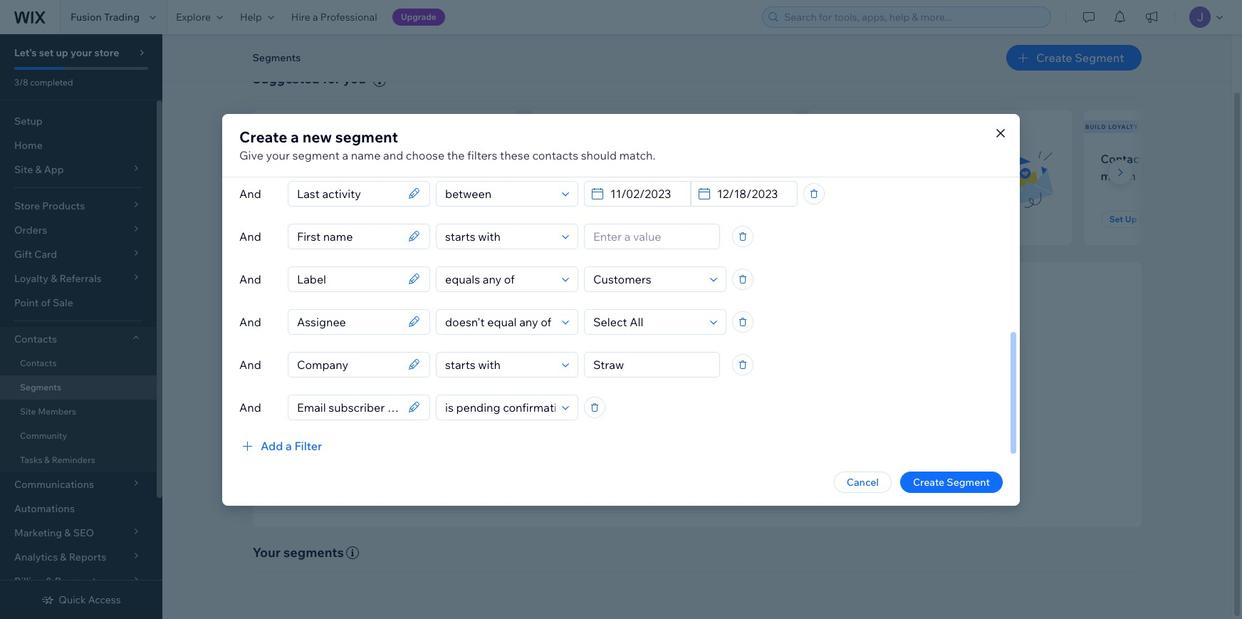 Task type: vqa. For each thing, say whether or not it's contained in the screenshot.
3rd Set Up Segment from the left
yes



Task type: describe. For each thing, give the bounding box(es) containing it.
create segment button for segments
[[1007, 45, 1142, 71]]

store
[[94, 46, 119, 59]]

set for potential customers who haven't made a purchase yet
[[556, 214, 570, 225]]

and for third choose a condition field
[[239, 272, 261, 286]]

and for 5th choose a condition field from the bottom of the page
[[239, 186, 261, 201]]

let's
[[14, 46, 37, 59]]

3 set up segment from the left
[[1110, 214, 1177, 225]]

who for purchase
[[657, 152, 679, 166]]

match.
[[620, 148, 656, 162]]

to inside new contacts who recently subscribed to your mailing list
[[332, 169, 343, 183]]

a inside potential customers who haven't made a purchase yet
[[622, 169, 628, 183]]

11/02/2023 field
[[607, 181, 686, 206]]

2 choose a condition field from the top
[[441, 224, 558, 248]]

target
[[697, 382, 734, 398]]

potential customers who haven't made a purchase yet
[[547, 152, 700, 183]]

fusion
[[71, 11, 102, 24]]

community link
[[0, 424, 157, 448]]

and for fifth choose a condition field
[[239, 357, 261, 372]]

setup link
[[0, 109, 157, 133]]

your inside "create a new segment give your segment a name and choose the filters these contacts should match."
[[266, 148, 290, 162]]

hire
[[291, 11, 311, 24]]

of inside sidebar element
[[41, 296, 51, 309]]

Search for tools, apps, help & more... field
[[780, 7, 1047, 27]]

1 vertical spatial segment
[[293, 148, 340, 162]]

setup
[[14, 115, 43, 128]]

should
[[581, 148, 617, 162]]

your segments
[[253, 544, 344, 561]]

these
[[500, 148, 530, 162]]

members
[[38, 406, 76, 417]]

Select an option field
[[441, 395, 558, 419]]

set up segment for made
[[556, 214, 622, 225]]

upgrade button
[[392, 9, 445, 26]]

suggested for you
[[253, 71, 366, 87]]

automations link
[[0, 497, 157, 521]]

contacts for contacts dropdown button
[[14, 333, 57, 346]]

explore
[[176, 11, 211, 24]]

and for select an option field
[[239, 400, 261, 414]]

fusion trading
[[71, 11, 140, 24]]

yet
[[683, 169, 700, 183]]

update
[[738, 403, 771, 416]]

loyalty
[[1109, 123, 1140, 130]]

contacts button
[[0, 327, 157, 351]]

1 choose a condition field from the top
[[441, 181, 558, 206]]

3 set from the left
[[1110, 214, 1124, 225]]

community
[[20, 430, 67, 441]]

3 set up segment button from the left
[[1101, 211, 1185, 228]]

3/8
[[14, 77, 28, 88]]

sales
[[762, 422, 786, 435]]

clicked
[[824, 169, 862, 183]]

hire a professional link
[[283, 0, 386, 34]]

your
[[253, 544, 281, 561]]

you
[[344, 71, 366, 87]]

professional
[[321, 11, 377, 24]]

set
[[39, 46, 54, 59]]

enter a value field for fifth choose a condition field
[[589, 352, 716, 377]]

suggested
[[253, 71, 320, 87]]

for
[[323, 71, 341, 87]]

point of sale
[[14, 296, 73, 309]]

add a filter button
[[239, 437, 322, 454]]

contacts inside 'contacts with a birthday th'
[[1101, 152, 1150, 166]]

up for subscribed
[[294, 214, 306, 225]]

a left new at the top left
[[291, 127, 299, 146]]

home
[[14, 139, 43, 152]]

filters
[[468, 148, 498, 162]]

groups
[[628, 403, 660, 416]]

up for made
[[571, 214, 583, 225]]

a inside 'link'
[[313, 11, 318, 24]]

cancel button
[[834, 471, 892, 493]]

cancel
[[847, 476, 879, 489]]

tasks & reminders link
[[0, 448, 157, 473]]

add a filter
[[261, 439, 322, 453]]

sale
[[53, 296, 73, 309]]

segments
[[284, 544, 344, 561]]

your inside active email subscribers who clicked on your campaign
[[881, 169, 905, 183]]

1 vertical spatial create segment
[[914, 476, 991, 489]]

and inside reach the right target audience create specific groups of contacts that update automatically send personalized email campaigns to drive sales and build trust
[[788, 422, 805, 435]]

recently
[[371, 152, 415, 166]]

contacts inside new contacts who recently subscribed to your mailing list
[[296, 152, 343, 166]]

contacts inside "create a new segment give your segment a name and choose the filters these contacts should match."
[[533, 148, 579, 162]]

set up segment button for made
[[547, 211, 631, 228]]

point
[[14, 296, 39, 309]]

new for new contacts who recently subscribed to your mailing list
[[270, 152, 294, 166]]

new subscribers
[[254, 123, 321, 130]]

automatically
[[773, 403, 836, 416]]

a inside 'contacts with a birthday th'
[[1179, 152, 1185, 166]]

3/8 completed
[[14, 77, 73, 88]]

create inside reach the right target audience create specific groups of contacts that update automatically send personalized email campaigns to drive sales and build trust
[[556, 403, 587, 416]]

&
[[44, 455, 50, 465]]

segments link
[[0, 376, 157, 400]]

segment for "set up segment" 'button' related to made
[[585, 214, 622, 225]]

reach
[[602, 382, 640, 398]]

give
[[239, 148, 264, 162]]

12/18/2023 field
[[713, 181, 793, 206]]

with
[[1153, 152, 1176, 166]]

haven't
[[547, 169, 586, 183]]

a left 'name'
[[342, 148, 349, 162]]

campaign
[[908, 169, 961, 183]]



Task type: locate. For each thing, give the bounding box(es) containing it.
a
[[313, 11, 318, 24], [291, 127, 299, 146], [342, 148, 349, 162], [1179, 152, 1185, 166], [622, 169, 628, 183], [286, 439, 292, 453]]

send
[[556, 422, 580, 435]]

segments inside 'link'
[[20, 382, 61, 393]]

1 enter a value field from the top
[[589, 224, 716, 248]]

5 choose a condition field from the top
[[441, 352, 558, 377]]

4 and from the top
[[239, 315, 261, 329]]

contacts down loyalty
[[1101, 152, 1150, 166]]

3 who from the left
[[958, 152, 980, 166]]

set up segment
[[278, 214, 345, 225], [556, 214, 622, 225], [1110, 214, 1177, 225]]

email inside reach the right target audience create specific groups of contacts that update automatically send personalized email campaigns to drive sales and build trust
[[644, 422, 669, 435]]

segment up 'name'
[[336, 127, 398, 146]]

segments inside button
[[253, 51, 301, 64]]

2 set up segment button from the left
[[547, 211, 631, 228]]

contacts inside reach the right target audience create specific groups of contacts that update automatically send personalized email campaigns to drive sales and build trust
[[674, 403, 714, 416]]

new contacts who recently subscribed to your mailing list
[[270, 152, 431, 183]]

set up segment down made
[[556, 214, 622, 225]]

1 horizontal spatial of
[[663, 403, 672, 416]]

1 horizontal spatial and
[[788, 422, 805, 435]]

0 horizontal spatial create segment button
[[901, 471, 1003, 493]]

Choose a condition field
[[441, 181, 558, 206], [441, 224, 558, 248], [441, 267, 558, 291], [441, 310, 558, 334], [441, 352, 558, 377]]

the inside "create a new segment give your segment a name and choose the filters these contacts should match."
[[447, 148, 465, 162]]

contacts down contacts dropdown button
[[20, 358, 57, 368]]

4 choose a condition field from the top
[[441, 310, 558, 334]]

a right add on the bottom
[[286, 439, 292, 453]]

new up give
[[254, 123, 270, 130]]

enter a value field up right
[[589, 352, 716, 377]]

0 horizontal spatial the
[[447, 148, 465, 162]]

0 horizontal spatial set
[[278, 214, 292, 225]]

active
[[824, 152, 858, 166]]

0 vertical spatial select options field
[[589, 267, 706, 291]]

1 vertical spatial to
[[725, 422, 734, 435]]

1 set from the left
[[278, 214, 292, 225]]

2 horizontal spatial who
[[958, 152, 980, 166]]

0 horizontal spatial subscribers
[[272, 123, 321, 130]]

1 horizontal spatial the
[[643, 382, 663, 398]]

the left filters
[[447, 148, 465, 162]]

and up mailing
[[384, 148, 404, 162]]

0 horizontal spatial contacts
[[296, 152, 343, 166]]

1 horizontal spatial to
[[725, 422, 734, 435]]

and for second choose a condition field from the bottom
[[239, 315, 261, 329]]

let's set up your store
[[14, 46, 119, 59]]

select options field for third choose a condition field
[[589, 267, 706, 291]]

that
[[717, 403, 736, 416]]

email up on
[[861, 152, 890, 166]]

to left drive
[[725, 422, 734, 435]]

up down haven't on the left
[[571, 214, 583, 225]]

to right subscribed
[[332, 169, 343, 183]]

tasks
[[20, 455, 42, 465]]

site members link
[[0, 400, 157, 424]]

1 horizontal spatial up
[[571, 214, 583, 225]]

personalized
[[582, 422, 642, 435]]

subscribed
[[270, 169, 330, 183]]

0 vertical spatial and
[[384, 148, 404, 162]]

1 horizontal spatial create segment button
[[1007, 45, 1142, 71]]

contacts up haven't on the left
[[533, 148, 579, 162]]

up down 'contacts with a birthday th'
[[1126, 214, 1138, 225]]

contacts
[[1101, 152, 1150, 166], [14, 333, 57, 346], [20, 358, 57, 368]]

create segment
[[1037, 51, 1125, 65], [914, 476, 991, 489]]

0 horizontal spatial of
[[41, 296, 51, 309]]

filter
[[295, 439, 322, 453]]

access
[[88, 594, 121, 607]]

a inside button
[[286, 439, 292, 453]]

segments up suggested
[[253, 51, 301, 64]]

segments for segments button
[[253, 51, 301, 64]]

0 vertical spatial segments
[[253, 51, 301, 64]]

contacts for contacts link
[[20, 358, 57, 368]]

set up segment button
[[270, 211, 354, 228], [547, 211, 631, 228], [1101, 211, 1185, 228]]

2 horizontal spatial set
[[1110, 214, 1124, 225]]

select options field for second choose a condition field from the bottom
[[589, 310, 706, 334]]

0 vertical spatial enter a value field
[[589, 224, 716, 248]]

potential
[[547, 152, 595, 166]]

create
[[1037, 51, 1073, 65], [239, 127, 287, 146], [556, 403, 587, 416], [914, 476, 945, 489]]

0 horizontal spatial up
[[294, 214, 306, 225]]

quick
[[59, 594, 86, 607]]

2 set from the left
[[556, 214, 570, 225]]

1 horizontal spatial subscribers
[[893, 152, 955, 166]]

0 horizontal spatial to
[[332, 169, 343, 183]]

segments up 'site members'
[[20, 382, 61, 393]]

of
[[41, 296, 51, 309], [663, 403, 672, 416]]

2 horizontal spatial set up segment
[[1110, 214, 1177, 225]]

your
[[71, 46, 92, 59], [266, 148, 290, 162], [346, 169, 370, 183], [881, 169, 905, 183]]

a right with
[[1179, 152, 1185, 166]]

new for new subscribers
[[254, 123, 270, 130]]

set
[[278, 214, 292, 225], [556, 214, 570, 225], [1110, 214, 1124, 225]]

reminders
[[52, 455, 95, 465]]

list
[[415, 169, 431, 183]]

0 vertical spatial create segment button
[[1007, 45, 1142, 71]]

1 vertical spatial select options field
[[589, 310, 706, 334]]

automations
[[14, 502, 75, 515]]

new inside new contacts who recently subscribed to your mailing list
[[270, 152, 294, 166]]

1 horizontal spatial set
[[556, 214, 570, 225]]

right
[[665, 382, 694, 398]]

of inside reach the right target audience create specific groups of contacts that update automatically send personalized email campaigns to drive sales and build trust
[[663, 403, 672, 416]]

completed
[[30, 77, 73, 88]]

1 horizontal spatial set up segment button
[[547, 211, 631, 228]]

email down groups
[[644, 422, 669, 435]]

campaigns
[[671, 422, 722, 435]]

1 horizontal spatial email
[[861, 152, 890, 166]]

hire a professional
[[291, 11, 377, 24]]

segment
[[1076, 51, 1125, 65], [308, 214, 345, 225], [585, 214, 622, 225], [1140, 214, 1177, 225], [947, 476, 991, 489]]

a down customers
[[622, 169, 628, 183]]

build
[[808, 422, 831, 435]]

create inside "create a new segment give your segment a name and choose the filters these contacts should match."
[[239, 127, 287, 146]]

create segment button for cancel
[[901, 471, 1003, 493]]

1 vertical spatial contacts
[[14, 333, 57, 346]]

2 horizontal spatial up
[[1126, 214, 1138, 225]]

2 select options field from the top
[[589, 310, 706, 334]]

who for your
[[346, 152, 368, 166]]

create segment button
[[1007, 45, 1142, 71], [901, 471, 1003, 493]]

set up segment down 'contacts with a birthday th'
[[1110, 214, 1177, 225]]

2 vertical spatial contacts
[[20, 358, 57, 368]]

1 vertical spatial email
[[644, 422, 669, 435]]

contacts up campaigns
[[674, 403, 714, 416]]

0 horizontal spatial email
[[644, 422, 669, 435]]

1 select options field from the top
[[589, 267, 706, 291]]

th
[[1235, 152, 1243, 166]]

1 vertical spatial new
[[270, 152, 294, 166]]

quick access
[[59, 594, 121, 607]]

and
[[239, 186, 261, 201], [239, 229, 261, 243], [239, 272, 261, 286], [239, 315, 261, 329], [239, 357, 261, 372], [239, 400, 261, 414]]

subscribers inside active email subscribers who clicked on your campaign
[[893, 152, 955, 166]]

up
[[294, 214, 306, 225], [571, 214, 583, 225], [1126, 214, 1138, 225]]

set up segment button for subscribed
[[270, 211, 354, 228]]

2 up from the left
[[571, 214, 583, 225]]

to
[[332, 169, 343, 183], [725, 422, 734, 435]]

who up campaign
[[958, 152, 980, 166]]

1 vertical spatial the
[[643, 382, 663, 398]]

segments button
[[246, 47, 308, 68]]

add
[[261, 439, 283, 453]]

2 who from the left
[[657, 152, 679, 166]]

trust
[[833, 422, 855, 435]]

email inside active email subscribers who clicked on your campaign
[[861, 152, 890, 166]]

0 vertical spatial segment
[[336, 127, 398, 146]]

name
[[351, 148, 381, 162]]

of left sale
[[41, 296, 51, 309]]

who inside active email subscribers who clicked on your campaign
[[958, 152, 980, 166]]

upgrade
[[401, 11, 437, 22]]

to inside reach the right target audience create specific groups of contacts that update automatically send personalized email campaigns to drive sales and build trust
[[725, 422, 734, 435]]

purchase
[[630, 169, 680, 183]]

1 set up segment from the left
[[278, 214, 345, 225]]

drive
[[737, 422, 760, 435]]

set up segment button down made
[[547, 211, 631, 228]]

segment for third "set up segment" 'button'
[[1140, 214, 1177, 225]]

1 vertical spatial subscribers
[[893, 152, 955, 166]]

build loyalty
[[1086, 123, 1140, 130]]

Enter a value field
[[589, 224, 716, 248], [589, 352, 716, 377]]

new
[[303, 127, 332, 146]]

who up purchase
[[657, 152, 679, 166]]

segment
[[336, 127, 398, 146], [293, 148, 340, 162]]

customers
[[597, 152, 654, 166]]

0 vertical spatial contacts
[[1101, 152, 1150, 166]]

subscribers up campaign
[[893, 152, 955, 166]]

0 vertical spatial subscribers
[[272, 123, 321, 130]]

1 horizontal spatial segments
[[253, 51, 301, 64]]

3 and from the top
[[239, 272, 261, 286]]

site members
[[20, 406, 76, 417]]

your right on
[[881, 169, 905, 183]]

1 vertical spatial segments
[[20, 382, 61, 393]]

choose
[[406, 148, 445, 162]]

up
[[56, 46, 68, 59]]

and down automatically
[[788, 422, 805, 435]]

0 vertical spatial new
[[254, 123, 270, 130]]

segments for segments 'link'
[[20, 382, 61, 393]]

list
[[250, 110, 1243, 245]]

segment for "set up segment" 'button' associated with subscribed
[[308, 214, 345, 225]]

contacts down new at the top left
[[296, 152, 343, 166]]

subscribers down suggested
[[272, 123, 321, 130]]

help
[[240, 11, 262, 24]]

1 set up segment button from the left
[[270, 211, 354, 228]]

1 horizontal spatial create segment
[[1037, 51, 1125, 65]]

contacts down point of sale
[[14, 333, 57, 346]]

0 vertical spatial the
[[447, 148, 465, 162]]

segment down new at the top left
[[293, 148, 340, 162]]

list containing new contacts who recently subscribed to your mailing list
[[250, 110, 1243, 245]]

quick access button
[[42, 594, 121, 607]]

set up segment for subscribed
[[278, 214, 345, 225]]

specific
[[589, 403, 625, 416]]

1 and from the top
[[239, 186, 261, 201]]

your down 'name'
[[346, 169, 370, 183]]

trading
[[104, 11, 140, 24]]

help button
[[232, 0, 283, 34]]

set up segment down subscribed
[[278, 214, 345, 225]]

your right give
[[266, 148, 290, 162]]

birthday
[[1187, 152, 1233, 166]]

enter a value field for fourth choose a condition field from the bottom of the page
[[589, 224, 716, 248]]

and inside "create a new segment give your segment a name and choose the filters these contacts should match."
[[384, 148, 404, 162]]

1 vertical spatial and
[[788, 422, 805, 435]]

contacts inside dropdown button
[[14, 333, 57, 346]]

1 up from the left
[[294, 214, 306, 225]]

contacts with a birthday th
[[1101, 152, 1243, 183]]

5 and from the top
[[239, 357, 261, 372]]

your inside sidebar element
[[71, 46, 92, 59]]

2 set up segment from the left
[[556, 214, 622, 225]]

who left recently
[[346, 152, 368, 166]]

0 horizontal spatial who
[[346, 152, 368, 166]]

None field
[[293, 181, 404, 206], [293, 224, 404, 248], [293, 267, 404, 291], [293, 310, 404, 334], [293, 352, 404, 377], [293, 395, 404, 419], [293, 181, 404, 206], [293, 224, 404, 248], [293, 267, 404, 291], [293, 310, 404, 334], [293, 352, 404, 377], [293, 395, 404, 419]]

set up segment button down 'contacts with a birthday th'
[[1101, 211, 1185, 228]]

0 horizontal spatial set up segment
[[278, 214, 345, 225]]

active email subscribers who clicked on your campaign
[[824, 152, 980, 183]]

1 vertical spatial create segment button
[[901, 471, 1003, 493]]

0 horizontal spatial segments
[[20, 382, 61, 393]]

point of sale link
[[0, 291, 157, 315]]

set up segment button down subscribed
[[270, 211, 354, 228]]

enter a value field down 11/02/2023 field
[[589, 224, 716, 248]]

create a new segment give your segment a name and choose the filters these contacts should match.
[[239, 127, 656, 162]]

and for fourth choose a condition field from the bottom of the page
[[239, 229, 261, 243]]

1 vertical spatial of
[[663, 403, 672, 416]]

2 and from the top
[[239, 229, 261, 243]]

3 choose a condition field from the top
[[441, 267, 558, 291]]

mailing
[[373, 169, 412, 183]]

0 vertical spatial to
[[332, 169, 343, 183]]

a right hire
[[313, 11, 318, 24]]

0 horizontal spatial set up segment button
[[270, 211, 354, 228]]

1 horizontal spatial set up segment
[[556, 214, 622, 225]]

audience
[[737, 382, 792, 398]]

reach the right target audience create specific groups of contacts that update automatically send personalized email campaigns to drive sales and build trust
[[556, 382, 855, 435]]

contacts link
[[0, 351, 157, 376]]

2 horizontal spatial set up segment button
[[1101, 211, 1185, 228]]

build
[[1086, 123, 1107, 130]]

site
[[20, 406, 36, 417]]

1 horizontal spatial who
[[657, 152, 679, 166]]

of down right
[[663, 403, 672, 416]]

subscribers
[[272, 123, 321, 130], [893, 152, 955, 166]]

email
[[861, 152, 890, 166], [644, 422, 669, 435]]

Select options field
[[589, 267, 706, 291], [589, 310, 706, 334]]

set for new contacts who recently subscribed to your mailing list
[[278, 214, 292, 225]]

new up subscribed
[[270, 152, 294, 166]]

0 horizontal spatial create segment
[[914, 476, 991, 489]]

your right the up
[[71, 46, 92, 59]]

0 vertical spatial email
[[861, 152, 890, 166]]

your inside new contacts who recently subscribed to your mailing list
[[346, 169, 370, 183]]

sidebar element
[[0, 34, 162, 619]]

1 who from the left
[[346, 152, 368, 166]]

1 horizontal spatial contacts
[[533, 148, 579, 162]]

1 vertical spatial enter a value field
[[589, 352, 716, 377]]

2 horizontal spatial contacts
[[674, 403, 714, 416]]

up down subscribed
[[294, 214, 306, 225]]

0 horizontal spatial and
[[384, 148, 404, 162]]

who inside new contacts who recently subscribed to your mailing list
[[346, 152, 368, 166]]

3 up from the left
[[1126, 214, 1138, 225]]

0 vertical spatial create segment
[[1037, 51, 1125, 65]]

the inside reach the right target audience create specific groups of contacts that update automatically send personalized email campaigns to drive sales and build trust
[[643, 382, 663, 398]]

who inside potential customers who haven't made a purchase yet
[[657, 152, 679, 166]]

the
[[447, 148, 465, 162], [643, 382, 663, 398]]

the up groups
[[643, 382, 663, 398]]

2 enter a value field from the top
[[589, 352, 716, 377]]

0 vertical spatial of
[[41, 296, 51, 309]]

6 and from the top
[[239, 400, 261, 414]]



